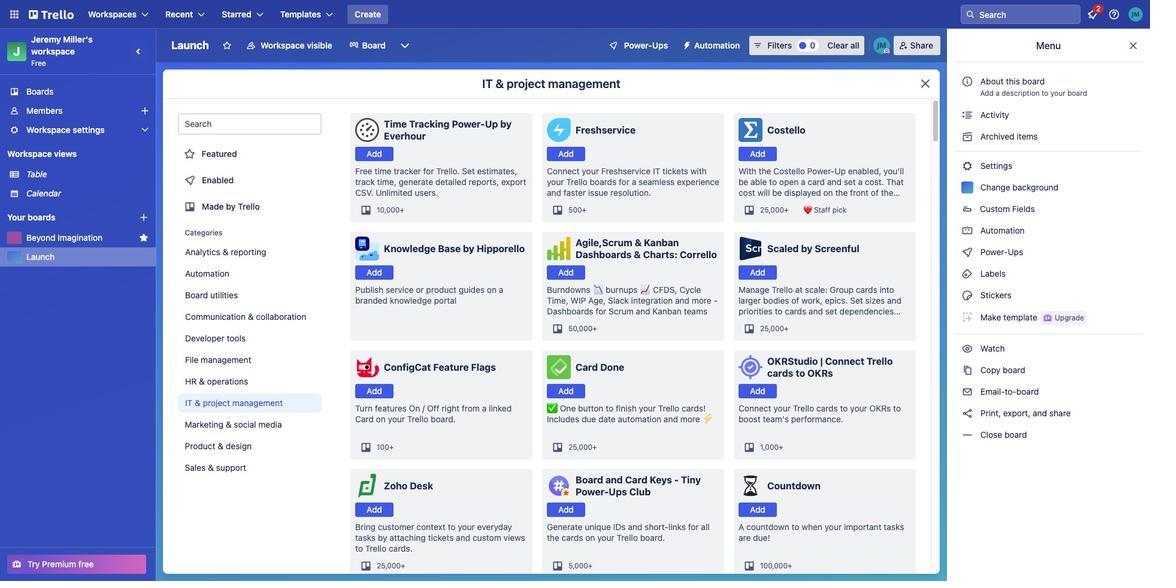 Task type: describe. For each thing, give the bounding box(es) containing it.
boost
[[739, 414, 761, 424]]

25,000 + for scaled by screenful
[[760, 324, 789, 333]]

and down cycle
[[675, 295, 689, 305]]

bring customer context to your everyday tasks by attaching tickets and custom views to trello cards.
[[355, 522, 525, 553]]

or
[[416, 285, 424, 295]]

table
[[26, 169, 47, 179]]

jeremy miller (jeremymiller198) image
[[873, 37, 890, 54]]

your boards with 2 items element
[[7, 210, 121, 225]]

labels link
[[954, 264, 1143, 283]]

your inside a countdown to when your important tasks are due!
[[825, 522, 842, 532]]

board. for flags
[[431, 414, 456, 424]]

and down into
[[887, 295, 902, 305]]

a inside publish service or product guides on a branded knowledge portal
[[499, 285, 503, 295]]

group
[[830, 285, 854, 295]]

custom
[[980, 204, 1010, 214]]

cards inside okrstudio | connect trello cards to okrs
[[767, 368, 793, 379]]

enabled
[[202, 175, 234, 185]]

due!
[[753, 533, 770, 543]]

board for board utilities
[[185, 290, 208, 300]]

copy board
[[978, 365, 1025, 375]]

file management
[[185, 355, 251, 365]]

ups inside power-ups button
[[652, 40, 668, 50]]

archived items link
[[954, 127, 1143, 146]]

& for the analytics & reporting link
[[223, 247, 228, 257]]

25,000 for card done
[[568, 443, 592, 452]]

scrum
[[609, 306, 634, 316]]

scaled
[[767, 243, 799, 254]]

power- inside button
[[624, 40, 652, 50]]

by right scaled
[[801, 243, 812, 254]]

board up print, export, and share
[[1016, 386, 1039, 397]]

trello inside "link"
[[238, 201, 260, 211]]

burndowns
[[547, 285, 590, 295]]

knowledge
[[384, 243, 436, 254]]

add for by
[[750, 267, 765, 277]]

made by trello
[[202, 201, 260, 211]]

generate
[[547, 522, 583, 532]]

tickets inside connect your freshservice it tickets with your trello boards for a seamless experience and faster issue resolution.
[[663, 166, 688, 176]]

& for communication & collaboration link at bottom left
[[248, 311, 254, 322]]

- inside burndowns 📉 burnups 📈 cfds, cycle time, wip age, slack integration and more - dashboards for scrum and kanban teams
[[714, 295, 718, 305]]

a
[[739, 522, 744, 532]]

on inside publish service or product guides on a branded knowledge portal
[[487, 285, 497, 295]]

workspace visible button
[[239, 36, 339, 55]]

file management link
[[178, 350, 322, 370]]

1,000
[[760, 443, 779, 452]]

0 vertical spatial management
[[548, 77, 621, 90]]

📈
[[640, 285, 651, 295]]

to inside 'manage trello at scale: group cards into larger bodies of work, epics. set sizes and priorities to cards and set dependencies between them'
[[775, 306, 783, 316]]

workspace for workspace views
[[7, 149, 52, 159]]

add button for card done
[[547, 384, 585, 398]]

& for hr & operations link
[[199, 376, 205, 386]]

beyond imagination
[[26, 232, 103, 243]]

1 vertical spatial launch
[[26, 252, 55, 262]]

workspace
[[31, 46, 75, 56]]

trello inside the generate unique ids and short-links for all the cards on your trello board.
[[617, 533, 638, 543]]

by right "base"
[[463, 243, 474, 254]]

freshservice inside connect your freshservice it tickets with your trello boards for a seamless experience and faster issue resolution.
[[601, 166, 651, 176]]

communication & collaboration
[[185, 311, 306, 322]]

team's
[[763, 414, 789, 424]]

0
[[810, 40, 815, 50]]

marketing & social media link
[[178, 415, 322, 434]]

cards inside connect your trello cards to your okrs to boost team's performance.
[[816, 403, 838, 413]]

to inside the about this board add a description to your board
[[1042, 89, 1049, 98]]

connect your freshservice it tickets with your trello boards for a seamless experience and faster issue resolution.
[[547, 166, 719, 198]]

& left charts:
[[634, 249, 641, 260]]

hipporello
[[477, 243, 525, 254]]

& for product & design link
[[218, 441, 224, 451]]

copy board link
[[954, 361, 1143, 380]]

workspace navigation collapse icon image
[[131, 43, 147, 60]]

a inside turn features on / off right from a linked card on your trello board.
[[482, 403, 487, 413]]

into
[[880, 285, 894, 295]]

made
[[202, 201, 224, 211]]

social
[[234, 419, 256, 429]]

everyday
[[477, 522, 512, 532]]

screenful
[[815, 243, 860, 254]]

teams
[[684, 306, 708, 316]]

analytics & reporting
[[185, 247, 266, 257]]

add button for countdown
[[739, 503, 777, 517]]

|
[[820, 356, 823, 367]]

communication & collaboration link
[[178, 307, 322, 326]]

sm image for labels
[[961, 268, 973, 280]]

activity
[[978, 110, 1009, 120]]

email-
[[980, 386, 1005, 397]]

more inside burndowns 📉 burnups 📈 cfds, cycle time, wip age, slack integration and more - dashboards for scrum and kanban teams
[[692, 295, 711, 305]]

25,000 left ❤️
[[760, 205, 784, 214]]

users.
[[415, 187, 438, 198]]

add button for knowledge base by hipporello
[[355, 265, 394, 280]]

generate
[[399, 177, 433, 187]]

2 vertical spatial management
[[232, 398, 283, 408]]

clear
[[827, 40, 848, 50]]

board link
[[342, 36, 393, 55]]

analytics & reporting link
[[178, 243, 322, 262]]

base
[[438, 243, 461, 254]]

export,
[[1003, 408, 1030, 418]]

cards down of
[[785, 306, 806, 316]]

sm image for activity
[[961, 109, 973, 121]]

and down work,
[[809, 306, 823, 316]]

add button for costello
[[739, 147, 777, 161]]

automation button
[[678, 36, 747, 55]]

make template
[[978, 312, 1037, 322]]

and inside bring customer context to your everyday tasks by attaching tickets and custom views to trello cards.
[[456, 533, 470, 543]]

your up team's
[[774, 403, 791, 413]]

25,000 + for card done
[[568, 443, 597, 452]]

configcat
[[384, 362, 431, 373]]

upgrade
[[1055, 313, 1084, 322]]

support
[[216, 462, 247, 473]]

⚡️
[[702, 414, 713, 424]]

search image
[[966, 10, 975, 19]]

trello inside bring customer context to your everyday tasks by attaching tickets and custom views to trello cards.
[[365, 543, 386, 553]]

trello inside ✅ one button to finish your trello cards! includes due date automation and more ⚡️
[[658, 403, 679, 413]]

settings
[[978, 161, 1012, 171]]

developer tools link
[[178, 329, 322, 348]]

& right agile,scrum
[[635, 237, 642, 248]]

watch
[[978, 343, 1007, 353]]

your up faster
[[547, 177, 564, 187]]

more inside ✅ one button to finish your trello cards! includes due date automation and more ⚡️
[[680, 414, 700, 424]]

analytics
[[185, 247, 220, 257]]

workspaces
[[88, 9, 137, 19]]

create button
[[347, 5, 388, 24]]

add board image
[[139, 213, 149, 222]]

workspace for workspace settings
[[26, 125, 70, 135]]

it & project management inside it & project management link
[[185, 398, 283, 408]]

change
[[980, 182, 1010, 192]]

board up 'description'
[[1022, 76, 1045, 86]]

your down okrstudio | connect trello cards to okrs
[[850, 403, 867, 413]]

copy
[[980, 365, 1001, 375]]

automation inside button
[[694, 40, 740, 50]]

+ for agile,scrum
[[593, 324, 597, 333]]

board utilities link
[[178, 286, 322, 305]]

500
[[568, 205, 582, 214]]

25,000 for scaled by screenful
[[760, 324, 784, 333]]

design
[[226, 441, 252, 451]]

free inside free time tracker for trello. set estimates, track time, generate detailed reports, export csv. unlimited users.
[[355, 166, 372, 176]]

trello inside connect your freshservice it tickets with your trello boards for a seamless experience and faster issue resolution.
[[566, 177, 587, 187]]

between
[[739, 317, 772, 327]]

connect for okrstudio | connect trello cards to okrs
[[739, 403, 771, 413]]

1 vertical spatial management
[[201, 355, 251, 365]]

okrs for to
[[807, 368, 833, 379]]

imagination
[[58, 232, 103, 243]]

by inside bring customer context to your everyday tasks by attaching tickets and custom views to trello cards.
[[378, 533, 387, 543]]

and down integration
[[636, 306, 650, 316]]

watch link
[[954, 339, 1143, 358]]

add for tracking
[[367, 149, 382, 159]]

reporting
[[231, 247, 266, 257]]

+ for time
[[400, 205, 404, 214]]

your inside turn features on / off right from a linked card on your trello board.
[[388, 414, 405, 424]]

trello inside 'manage trello at scale: group cards into larger bodies of work, epics. set sizes and priorities to cards and set dependencies between them'
[[772, 285, 793, 295]]

off
[[427, 403, 439, 413]]

a inside the about this board add a description to your board
[[996, 89, 1000, 98]]

add for desk
[[367, 504, 382, 515]]

starred icon image
[[139, 233, 149, 243]]

set inside free time tracker for trello. set estimates, track time, generate detailed reports, export csv. unlimited users.
[[462, 166, 475, 176]]

board. for card
[[640, 533, 665, 543]]

activity link
[[954, 105, 1143, 125]]

+ down faster
[[582, 205, 586, 214]]

your inside the generate unique ids and short-links for all the cards on your trello board.
[[597, 533, 614, 543]]

share
[[1049, 408, 1071, 418]]

sm image for email-to-board
[[961, 386, 973, 398]]

developer tools
[[185, 333, 246, 343]]

for inside connect your freshservice it tickets with your trello boards for a seamless experience and faster issue resolution.
[[619, 177, 630, 187]]

short-
[[645, 522, 668, 532]]

2 vertical spatial automation
[[185, 268, 229, 279]]

1 vertical spatial automation
[[978, 225, 1025, 235]]

developer
[[185, 333, 224, 343]]

tracker
[[394, 166, 421, 176]]

sizes
[[865, 295, 885, 305]]

cards up sizes on the right of the page
[[856, 285, 877, 295]]

enabled link
[[178, 168, 322, 192]]

1 vertical spatial boards
[[28, 212, 56, 222]]

on for board and card keys - tiny power-ups club
[[585, 533, 595, 543]]

add button for board and card keys - tiny power-ups club
[[547, 503, 585, 517]]

zoho desk
[[384, 480, 433, 491]]

power- inside the time tracking power-up by everhour
[[452, 119, 485, 129]]

custom fields button
[[954, 199, 1143, 219]]

100
[[377, 443, 389, 452]]

board up activity link
[[1068, 89, 1087, 98]]

1 horizontal spatial card
[[576, 362, 598, 373]]

guides
[[459, 285, 485, 295]]

1 horizontal spatial project
[[507, 77, 545, 90]]

50,000 +
[[568, 324, 597, 333]]

share
[[910, 40, 933, 50]]

jeremy miller (jeremymiller198) image
[[1129, 7, 1143, 22]]

this member is an admin of this board. image
[[884, 49, 889, 54]]

add button for agile,scrum & kanban dashboards & charts: corrello
[[547, 265, 585, 280]]

free
[[78, 559, 94, 569]]

a inside connect your freshservice it tickets with your trello boards for a seamless experience and faster issue resolution.
[[632, 177, 636, 187]]

Search text field
[[178, 113, 322, 135]]

add for base
[[367, 267, 382, 277]]

countdown
[[767, 480, 821, 491]]

add button for okrstudio | connect trello cards to okrs
[[739, 384, 777, 398]]

add button for time tracking power-up by everhour
[[355, 147, 394, 161]]



Task type: locate. For each thing, give the bounding box(es) containing it.
0 vertical spatial power-ups
[[624, 40, 668, 50]]

sm image for automation
[[961, 225, 973, 237]]

for down age, on the right bottom of page
[[596, 306, 606, 316]]

& right analytics
[[223, 247, 228, 257]]

sm image left labels
[[961, 268, 973, 280]]

j
[[13, 44, 20, 58]]

0 horizontal spatial on
[[376, 414, 386, 424]]

tasks for countdown
[[884, 522, 904, 532]]

scaled by screenful
[[767, 243, 860, 254]]

it & project management link
[[178, 394, 322, 413]]

tickets up seamless
[[663, 166, 688, 176]]

0 vertical spatial freshservice
[[576, 125, 636, 135]]

open information menu image
[[1108, 8, 1120, 20]]

jeremy miller's workspace link
[[31, 34, 95, 56]]

0 vertical spatial automation link
[[954, 221, 1143, 240]]

power-ups
[[624, 40, 668, 50], [978, 247, 1026, 257]]

for up generate
[[423, 166, 434, 176]]

sm image for copy board
[[961, 364, 973, 376]]

+ for configcat
[[389, 443, 394, 452]]

❤️ staff pick
[[803, 205, 847, 214]]

to inside a countdown to when your important tasks are due!
[[792, 522, 799, 532]]

free down 'workspace' on the top of page
[[31, 59, 46, 68]]

set inside 'manage trello at scale: group cards into larger bodies of work, epics. set sizes and priorities to cards and set dependencies between them'
[[850, 295, 863, 305]]

board. down right
[[431, 414, 456, 424]]

launch down 'recent' dropdown button
[[171, 39, 209, 52]]

unique
[[585, 522, 611, 532]]

okrs for your
[[870, 403, 891, 413]]

tickets inside bring customer context to your everyday tasks by attaching tickets and custom views to trello cards.
[[428, 533, 454, 543]]

portal
[[434, 295, 457, 305]]

tasks inside bring customer context to your everyday tasks by attaching tickets and custom views to trello cards.
[[355, 533, 376, 543]]

featured link
[[178, 142, 322, 166]]

kanban inside burndowns 📉 burnups 📈 cfds, cycle time, wip age, slack integration and more - dashboards for scrum and kanban teams
[[653, 306, 682, 316]]

sm image for archived items
[[961, 131, 973, 143]]

priorities
[[739, 306, 773, 316]]

a right from
[[482, 403, 487, 413]]

generate unique ids and short-links for all the cards on your trello board.
[[547, 522, 710, 543]]

0 horizontal spatial automation
[[185, 268, 229, 279]]

1 horizontal spatial on
[[487, 285, 497, 295]]

views down workspace settings
[[54, 149, 77, 159]]

kanban down integration
[[653, 306, 682, 316]]

ups left automation button
[[652, 40, 668, 50]]

pick
[[832, 205, 847, 214]]

your down 'features'
[[388, 414, 405, 424]]

0 vertical spatial all
[[850, 40, 859, 50]]

boards up issue
[[590, 177, 617, 187]]

free up track
[[355, 166, 372, 176]]

and inside board and card keys - tiny power-ups club
[[606, 474, 623, 485]]

tasks inside a countdown to when your important tasks are due!
[[884, 522, 904, 532]]

launch down beyond
[[26, 252, 55, 262]]

ups inside board and card keys - tiny power-ups club
[[609, 486, 627, 497]]

sm image left 'settings'
[[961, 160, 973, 172]]

power-ups inside button
[[624, 40, 668, 50]]

board. inside turn features on / off right from a linked card on your trello board.
[[431, 414, 456, 424]]

2 vertical spatial card
[[625, 474, 647, 485]]

1 vertical spatial ups
[[1008, 247, 1023, 257]]

0 horizontal spatial all
[[701, 522, 710, 532]]

1 vertical spatial tasks
[[355, 533, 376, 543]]

+ for board
[[588, 561, 593, 570]]

1 horizontal spatial tasks
[[884, 522, 904, 532]]

& up up at left
[[496, 77, 504, 90]]

kanban
[[644, 237, 679, 248], [653, 306, 682, 316]]

board up unique on the bottom right of the page
[[576, 474, 603, 485]]

kanban inside agile,scrum & kanban dashboards & charts: corrello
[[644, 237, 679, 248]]

connect inside connect your freshservice it tickets with your trello boards for a seamless experience and faster issue resolution.
[[547, 166, 580, 176]]

try
[[28, 559, 40, 569]]

add button up burndowns
[[547, 265, 585, 280]]

workspace visible
[[261, 40, 332, 50]]

0 vertical spatial it & project management
[[482, 77, 621, 90]]

board inside "link"
[[1003, 365, 1025, 375]]

tasks for zoho desk
[[355, 533, 376, 543]]

to inside ✅ one button to finish your trello cards! includes due date automation and more ⚡️
[[606, 403, 614, 413]]

0 vertical spatial set
[[462, 166, 475, 176]]

+ for card
[[592, 443, 597, 452]]

table link
[[26, 168, 149, 180]]

dashboards down agile,scrum
[[576, 249, 632, 260]]

sm image inside automation link
[[961, 225, 973, 237]]

branded
[[355, 295, 388, 305]]

connect your trello cards to your okrs to boost team's performance.
[[739, 403, 901, 424]]

board. inside the generate unique ids and short-links for all the cards on your trello board.
[[640, 533, 665, 543]]

and right "ids"
[[628, 522, 642, 532]]

1 vertical spatial kanban
[[653, 306, 682, 316]]

& for it & project management link
[[195, 398, 201, 408]]

2 vertical spatial board
[[576, 474, 603, 485]]

10,000 +
[[377, 205, 404, 214]]

utilities
[[210, 290, 238, 300]]

okrstudio
[[767, 356, 818, 367]]

2 horizontal spatial ups
[[1008, 247, 1023, 257]]

1 vertical spatial free
[[355, 166, 372, 176]]

0 horizontal spatial board.
[[431, 414, 456, 424]]

+ down cards.
[[401, 561, 405, 570]]

your up 'custom'
[[458, 522, 475, 532]]

board inside board and card keys - tiny power-ups club
[[576, 474, 603, 485]]

0 horizontal spatial card
[[355, 414, 374, 424]]

0 vertical spatial ups
[[652, 40, 668, 50]]

sm image inside the power-ups link
[[961, 246, 973, 258]]

& for marketing & social media link
[[226, 419, 232, 429]]

age,
[[588, 295, 606, 305]]

add for &
[[558, 267, 574, 277]]

work,
[[802, 295, 823, 305]]

sm image
[[961, 225, 973, 237], [961, 246, 973, 258], [961, 343, 973, 355], [961, 386, 973, 398]]

and right automation
[[664, 414, 678, 424]]

0 vertical spatial project
[[507, 77, 545, 90]]

tasks
[[884, 522, 904, 532], [355, 533, 376, 543]]

1 vertical spatial okrs
[[870, 403, 891, 413]]

sm image left stickers
[[961, 289, 973, 301]]

& down board utilities link
[[248, 311, 254, 322]]

cards up performance.
[[816, 403, 838, 413]]

trello down "ids"
[[617, 533, 638, 543]]

0 vertical spatial automation
[[694, 40, 740, 50]]

your up automation
[[639, 403, 656, 413]]

sm image inside automation button
[[678, 36, 694, 53]]

sm image inside archived items link
[[961, 131, 973, 143]]

add button up generate in the bottom of the page
[[547, 503, 585, 517]]

+ down countdown
[[788, 561, 792, 570]]

and inside connect your freshservice it tickets with your trello boards for a seamless experience and faster issue resolution.
[[547, 187, 561, 198]]

zoho
[[384, 480, 408, 491]]

export
[[501, 177, 526, 187]]

bodies
[[763, 295, 789, 305]]

board down export,
[[1005, 429, 1027, 440]]

1 vertical spatial board.
[[640, 533, 665, 543]]

0 vertical spatial board.
[[431, 414, 456, 424]]

sm image for watch
[[961, 343, 973, 355]]

by right made
[[226, 201, 236, 211]]

1 vertical spatial card
[[355, 414, 374, 424]]

okrs inside okrstudio | connect trello cards to okrs
[[807, 368, 833, 379]]

by down 'customer'
[[378, 533, 387, 543]]

add button up bring on the left of the page
[[355, 503, 394, 517]]

board for board and card keys - tiny power-ups club
[[576, 474, 603, 485]]

jeremy miller's workspace free
[[31, 34, 95, 68]]

1 horizontal spatial automation
[[694, 40, 740, 50]]

views inside bring customer context to your everyday tasks by attaching tickets and custom views to trello cards.
[[504, 533, 525, 543]]

sm image inside print, export, and share link
[[961, 407, 973, 419]]

workspace inside button
[[261, 40, 305, 50]]

trello down on at the bottom of the page
[[407, 414, 428, 424]]

0 vertical spatial launch
[[171, 39, 209, 52]]

2 vertical spatial ups
[[609, 486, 627, 497]]

boards up beyond
[[28, 212, 56, 222]]

a right guides
[[499, 285, 503, 295]]

add button for scaled by screenful
[[739, 265, 777, 280]]

board for board
[[362, 40, 386, 50]]

1 vertical spatial freshservice
[[601, 166, 651, 176]]

settings link
[[954, 156, 1143, 176]]

trello inside turn features on / off right from a linked card on your trello board.
[[407, 414, 428, 424]]

0 horizontal spatial connect
[[547, 166, 580, 176]]

sm image inside 'copy board' "link"
[[961, 364, 973, 376]]

workspaces button
[[81, 5, 156, 24]]

for
[[423, 166, 434, 176], [619, 177, 630, 187], [596, 306, 606, 316], [688, 522, 699, 532]]

cards down generate in the bottom of the page
[[562, 533, 583, 543]]

your inside ✅ one button to finish your trello cards! includes due date automation and more ⚡️
[[639, 403, 656, 413]]

j link
[[7, 42, 26, 61]]

on inside turn features on / off right from a linked card on your trello board.
[[376, 414, 386, 424]]

slack
[[608, 295, 629, 305]]

back to home image
[[29, 5, 74, 24]]

free time tracker for trello. set estimates, track time, generate detailed reports, export csv. unlimited users.
[[355, 166, 526, 198]]

media
[[259, 419, 282, 429]]

0 vertical spatial views
[[54, 149, 77, 159]]

0 horizontal spatial boards
[[28, 212, 56, 222]]

on inside the generate unique ids and short-links for all the cards on your trello board.
[[585, 533, 595, 543]]

0 horizontal spatial project
[[203, 398, 230, 408]]

try premium free button
[[7, 555, 146, 574]]

+ down team's
[[779, 443, 783, 452]]

your inside bring customer context to your everyday tasks by attaching tickets and custom views to trello cards.
[[458, 522, 475, 532]]

tasks right 'important'
[[884, 522, 904, 532]]

0 horizontal spatial views
[[54, 149, 77, 159]]

scale:
[[805, 285, 828, 295]]

to
[[1042, 89, 1049, 98], [775, 306, 783, 316], [796, 368, 805, 379], [606, 403, 614, 413], [840, 403, 848, 413], [893, 403, 901, 413], [448, 522, 456, 532], [792, 522, 799, 532], [355, 543, 363, 553]]

1 horizontal spatial it & project management
[[482, 77, 621, 90]]

0 horizontal spatial power-ups
[[624, 40, 668, 50]]

tiny
[[681, 474, 701, 485]]

add button up publish
[[355, 265, 394, 280]]

2 vertical spatial workspace
[[7, 149, 52, 159]]

dashboards inside burndowns 📉 burnups 📈 cfds, cycle time, wip age, slack integration and more - dashboards for scrum and kanban teams
[[547, 306, 593, 316]]

for inside the generate unique ids and short-links for all the cards on your trello board.
[[688, 522, 699, 532]]

0 horizontal spatial ups
[[609, 486, 627, 497]]

publish
[[355, 285, 383, 295]]

1 horizontal spatial board.
[[640, 533, 665, 543]]

2 vertical spatial on
[[585, 533, 595, 543]]

1 horizontal spatial free
[[355, 166, 372, 176]]

-
[[714, 295, 718, 305], [674, 474, 679, 485]]

board. down short- at right
[[640, 533, 665, 543]]

by right up at left
[[500, 119, 512, 129]]

add button for configcat feature flags
[[355, 384, 394, 398]]

0 vertical spatial free
[[31, 59, 46, 68]]

1 horizontal spatial power-ups
[[978, 247, 1026, 257]]

1 vertical spatial it
[[653, 166, 660, 176]]

by
[[500, 119, 512, 129], [226, 201, 236, 211], [463, 243, 474, 254], [801, 243, 812, 254], [378, 533, 387, 543]]

launch inside board name "text field"
[[171, 39, 209, 52]]

configcat feature flags
[[384, 362, 496, 373]]

25,000 + for zoho desk
[[377, 561, 405, 570]]

for inside free time tracker for trello. set estimates, track time, generate detailed reports, export csv. unlimited users.
[[423, 166, 434, 176]]

1 horizontal spatial all
[[850, 40, 859, 50]]

1 vertical spatial project
[[203, 398, 230, 408]]

context
[[417, 522, 445, 532]]

change background
[[978, 182, 1059, 192]]

1 horizontal spatial board
[[362, 40, 386, 50]]

your inside the about this board add a description to your board
[[1051, 89, 1066, 98]]

25,000 + down due
[[568, 443, 597, 452]]

this
[[1006, 76, 1020, 86]]

a
[[996, 89, 1000, 98], [632, 177, 636, 187], [499, 285, 503, 295], [482, 403, 487, 413]]

freshservice up resolution.
[[601, 166, 651, 176]]

burndowns 📉 burnups 📈 cfds, cycle time, wip age, slack integration and more - dashboards for scrum and kanban teams
[[547, 285, 718, 316]]

100 +
[[377, 443, 394, 452]]

card inside turn features on / off right from a linked card on your trello board.
[[355, 414, 374, 424]]

sm image for close board
[[961, 429, 973, 441]]

0 vertical spatial board
[[362, 40, 386, 50]]

0 horizontal spatial tasks
[[355, 533, 376, 543]]

workspace up table
[[7, 149, 52, 159]]

25,000 + left ❤️
[[760, 205, 789, 214]]

for right links
[[688, 522, 699, 532]]

sm image inside "stickers" "link"
[[961, 289, 973, 301]]

knowledge base by hipporello
[[384, 243, 525, 254]]

of
[[791, 295, 799, 305]]

share button
[[894, 36, 940, 55]]

25,000 down cards.
[[377, 561, 401, 570]]

board up to- on the bottom
[[1003, 365, 1025, 375]]

25,000 for zoho desk
[[377, 561, 401, 570]]

- inside board and card keys - tiny power-ups club
[[674, 474, 679, 485]]

0 horizontal spatial set
[[462, 166, 475, 176]]

connect inside okrstudio | connect trello cards to okrs
[[825, 356, 864, 367]]

sm image inside the labels link
[[961, 268, 973, 280]]

sm image for stickers
[[961, 289, 973, 301]]

sm image for make template
[[961, 311, 973, 323]]

/
[[422, 403, 425, 413]]

2 sm image from the top
[[961, 246, 973, 258]]

agile,scrum
[[576, 237, 632, 248]]

add button up one
[[547, 384, 585, 398]]

automation link down custom fields button at the right
[[954, 221, 1143, 240]]

2 horizontal spatial on
[[585, 533, 595, 543]]

0 horizontal spatial board
[[185, 290, 208, 300]]

tasks down bring on the left of the page
[[355, 533, 376, 543]]

calendar link
[[26, 187, 149, 199]]

time
[[384, 119, 407, 129]]

your up activity link
[[1051, 89, 1066, 98]]

0 vertical spatial boards
[[590, 177, 617, 187]]

sm image inside email-to-board link
[[961, 386, 973, 398]]

boards inside connect your freshservice it tickets with your trello boards for a seamless experience and faster issue resolution.
[[590, 177, 617, 187]]

3 sm image from the top
[[961, 343, 973, 355]]

sm image for power-ups
[[961, 246, 973, 258]]

automation link up board utilities link
[[178, 264, 322, 283]]

okrstudio | connect trello cards to okrs
[[767, 356, 893, 379]]

sm image left close
[[961, 429, 973, 441]]

sm image for settings
[[961, 160, 973, 172]]

10,000
[[377, 205, 400, 214]]

and inside ✅ one button to finish your trello cards! includes due date automation and more ⚡️
[[664, 414, 678, 424]]

+ down bodies
[[784, 324, 789, 333]]

your
[[7, 212, 25, 222]]

add for |
[[750, 386, 765, 396]]

0 vertical spatial dashboards
[[576, 249, 632, 260]]

customer
[[378, 522, 414, 532]]

+ for zoho
[[401, 561, 405, 570]]

0 horizontal spatial tickets
[[428, 533, 454, 543]]

power-
[[624, 40, 652, 50], [452, 119, 485, 129], [980, 247, 1008, 257], [576, 486, 609, 497]]

1 vertical spatial views
[[504, 533, 525, 543]]

trello
[[566, 177, 587, 187], [238, 201, 260, 211], [772, 285, 793, 295], [867, 356, 893, 367], [658, 403, 679, 413], [793, 403, 814, 413], [407, 414, 428, 424], [617, 533, 638, 543], [365, 543, 386, 553]]

sm image left activity
[[961, 109, 973, 121]]

workspace inside dropdown button
[[26, 125, 70, 135]]

+ for scaled
[[784, 324, 789, 333]]

a up resolution.
[[632, 177, 636, 187]]

1 sm image from the top
[[961, 225, 973, 237]]

0 horizontal spatial automation link
[[178, 264, 322, 283]]

power- inside board and card keys - tiny power-ups club
[[576, 486, 609, 497]]

1 horizontal spatial connect
[[739, 403, 771, 413]]

estimates,
[[477, 166, 517, 176]]

archived items
[[978, 131, 1038, 141]]

workspace down members
[[26, 125, 70, 135]]

turn features on / off right from a linked card on your trello board.
[[355, 403, 512, 424]]

workspace for workspace visible
[[261, 40, 305, 50]]

0 vertical spatial on
[[487, 285, 497, 295]]

1 vertical spatial tickets
[[428, 533, 454, 543]]

cards inside the generate unique ids and short-links for all the cards on your trello board.
[[562, 533, 583, 543]]

star or unstar board image
[[222, 41, 232, 50]]

connect inside connect your trello cards to your okrs to boost team's performance.
[[739, 403, 771, 413]]

resolution.
[[610, 187, 651, 198]]

+ up zoho
[[389, 443, 394, 452]]

add button for freshservice
[[547, 147, 585, 161]]

power-ups button
[[600, 36, 675, 55]]

2 horizontal spatial card
[[625, 474, 647, 485]]

2 horizontal spatial automation
[[978, 225, 1025, 235]]

trello down dependencies
[[867, 356, 893, 367]]

0 horizontal spatial -
[[674, 474, 679, 485]]

+ for okrstudio
[[779, 443, 783, 452]]

dashboards inside agile,scrum & kanban dashboards & charts: corrello
[[576, 249, 632, 260]]

it down hr
[[185, 398, 192, 408]]

0 horizontal spatial it
[[185, 398, 192, 408]]

1 horizontal spatial set
[[850, 295, 863, 305]]

4 sm image from the top
[[961, 386, 973, 398]]

1 horizontal spatial it
[[482, 77, 493, 90]]

add for and
[[558, 504, 574, 515]]

add inside the about this board add a description to your board
[[980, 89, 994, 98]]

close
[[980, 429, 1002, 440]]

✅
[[547, 403, 558, 413]]

sm image left print,
[[961, 407, 973, 419]]

sm image inside close board link
[[961, 429, 973, 441]]

25,000 down priorities
[[760, 324, 784, 333]]

all inside button
[[850, 40, 859, 50]]

0 vertical spatial connect
[[547, 166, 580, 176]]

and left faster
[[547, 187, 561, 198]]

0 vertical spatial workspace
[[261, 40, 305, 50]]

it inside connect your freshservice it tickets with your trello boards for a seamless experience and faster issue resolution.
[[653, 166, 660, 176]]

- left 'tiny' at the bottom right of page
[[674, 474, 679, 485]]

1 vertical spatial automation link
[[178, 264, 322, 283]]

ups inside the power-ups link
[[1008, 247, 1023, 257]]

1 horizontal spatial ups
[[652, 40, 668, 50]]

& right hr
[[199, 376, 205, 386]]

primary element
[[0, 0, 1150, 29]]

0 vertical spatial tickets
[[663, 166, 688, 176]]

templates button
[[273, 5, 340, 24]]

your up issue
[[582, 166, 599, 176]]

1 vertical spatial board
[[185, 290, 208, 300]]

customize views image
[[399, 40, 411, 52]]

views down everyday
[[504, 533, 525, 543]]

0 vertical spatial kanban
[[644, 237, 679, 248]]

2 notifications image
[[1085, 7, 1100, 22]]

add for feature
[[367, 386, 382, 396]]

1 horizontal spatial automation link
[[954, 221, 1143, 240]]

card inside board and card keys - tiny power-ups club
[[625, 474, 647, 485]]

0 horizontal spatial okrs
[[807, 368, 833, 379]]

add button for zoho desk
[[355, 503, 394, 517]]

1 vertical spatial -
[[674, 474, 679, 485]]

1 vertical spatial power-ups
[[978, 247, 1026, 257]]

board and card keys - tiny power-ups club
[[576, 474, 701, 497]]

okrs inside connect your trello cards to your okrs to boost team's performance.
[[870, 403, 891, 413]]

25,000 down due
[[568, 443, 592, 452]]

1 vertical spatial workspace
[[26, 125, 70, 135]]

all inside the generate unique ids and short-links for all the cards on your trello board.
[[701, 522, 710, 532]]

0 vertical spatial more
[[692, 295, 711, 305]]

print,
[[980, 408, 1001, 418]]

sm image right power-ups button
[[678, 36, 694, 53]]

for inside burndowns 📉 burnups 📈 cfds, cycle time, wip age, slack integration and more - dashboards for scrum and kanban teams
[[596, 306, 606, 316]]

0 horizontal spatial it & project management
[[185, 398, 283, 408]]

1 horizontal spatial boards
[[590, 177, 617, 187]]

✅ one button to finish your trello cards! includes due date automation and more ⚡️
[[547, 403, 713, 424]]

tools
[[227, 333, 246, 343]]

stickers
[[978, 290, 1012, 300]]

connect up boost
[[739, 403, 771, 413]]

trello down bring on the left of the page
[[365, 543, 386, 553]]

sm image
[[678, 36, 694, 53], [961, 109, 973, 121], [961, 131, 973, 143], [961, 160, 973, 172], [961, 268, 973, 280], [961, 289, 973, 301], [961, 311, 973, 323], [961, 364, 973, 376], [961, 407, 973, 419], [961, 429, 973, 441]]

& for sales & support link
[[208, 462, 214, 473]]

kanban up charts:
[[644, 237, 679, 248]]

0 vertical spatial card
[[576, 362, 598, 373]]

5,000 +
[[568, 561, 593, 570]]

workspace views
[[7, 149, 77, 159]]

add button up countdown
[[739, 503, 777, 517]]

& left social
[[226, 419, 232, 429]]

trello inside okrstudio | connect trello cards to okrs
[[867, 356, 893, 367]]

1 vertical spatial more
[[680, 414, 700, 424]]

club
[[629, 486, 651, 497]]

calendar
[[26, 188, 61, 198]]

for up resolution.
[[619, 177, 630, 187]]

board left utilities
[[185, 290, 208, 300]]

all right links
[[701, 522, 710, 532]]

1 vertical spatial on
[[376, 414, 386, 424]]

+ down unique on the bottom right of the page
[[588, 561, 593, 570]]

0 horizontal spatial free
[[31, 59, 46, 68]]

ups left "club"
[[609, 486, 627, 497]]

- left larger
[[714, 295, 718, 305]]

0 vertical spatial it
[[482, 77, 493, 90]]

1 horizontal spatial launch
[[171, 39, 209, 52]]

1 vertical spatial dashboards
[[547, 306, 593, 316]]

2 vertical spatial it
[[185, 398, 192, 408]]

by inside "link"
[[226, 201, 236, 211]]

sm image for print, export, and share
[[961, 407, 973, 419]]

more down cards!
[[680, 414, 700, 424]]

csv.
[[355, 187, 373, 198]]

it up seamless
[[653, 166, 660, 176]]

& left design
[[218, 441, 224, 451]]

trello inside connect your trello cards to your okrs to boost team's performance.
[[793, 403, 814, 413]]

500 +
[[568, 205, 586, 214]]

sm image inside the watch "link"
[[961, 343, 973, 355]]

by inside the time tracking power-up by everhour
[[500, 119, 512, 129]]

free inside jeremy miller's workspace free
[[31, 59, 46, 68]]

+ left ❤️
[[784, 205, 789, 214]]

add button up manage
[[739, 265, 777, 280]]

members
[[26, 105, 63, 116]]

connect for freshservice
[[547, 166, 580, 176]]

+ down due
[[592, 443, 597, 452]]

2 horizontal spatial board
[[576, 474, 603, 485]]

hr & operations
[[185, 376, 248, 386]]

add for done
[[558, 386, 574, 396]]

on for configcat feature flags
[[376, 414, 386, 424]]

Search field
[[975, 5, 1080, 23]]

and left the share
[[1033, 408, 1047, 418]]

1 horizontal spatial -
[[714, 295, 718, 305]]

to inside okrstudio | connect trello cards to okrs
[[796, 368, 805, 379]]

sm image inside the settings link
[[961, 160, 973, 172]]

automation link
[[954, 221, 1143, 240], [178, 264, 322, 283]]

Board name text field
[[165, 36, 215, 55]]

2 horizontal spatial connect
[[825, 356, 864, 367]]

and inside the generate unique ids and short-links for all the cards on your trello board.
[[628, 522, 642, 532]]



Task type: vqa. For each thing, say whether or not it's contained in the screenshot.
perspective
no



